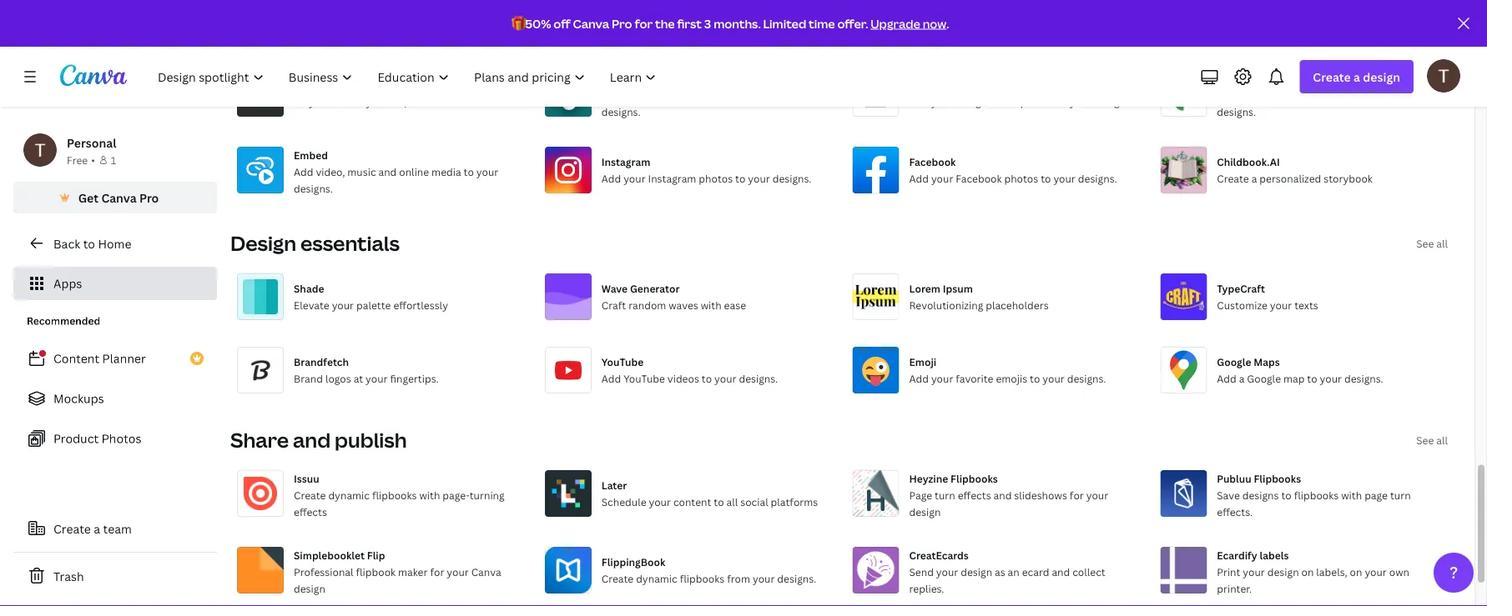 Task type: locate. For each thing, give the bounding box(es) containing it.
frontify
[[333, 95, 372, 108]]

1 vertical spatial photos
[[102, 431, 141, 447]]

home
[[98, 236, 131, 252]]

photos down add your google drive photos to your designs.
[[1004, 171, 1039, 185]]

flipbooks for to
[[1254, 472, 1301, 486]]

1 horizontal spatial with
[[701, 298, 722, 312]]

now
[[923, 15, 947, 31]]

2 horizontal spatial with
[[1341, 489, 1362, 502]]

0 horizontal spatial for
[[430, 565, 444, 579]]

flipbooks up designs
[[1254, 472, 1301, 486]]

favorite
[[956, 372, 994, 386]]

1 vertical spatial all
[[1437, 434, 1448, 447]]

issuu
[[294, 472, 319, 486]]

terry turtle image
[[1427, 59, 1461, 92]]

on
[[1302, 565, 1314, 579], [1350, 565, 1363, 579]]

dynamic inside issuu create dynamic flipbooks with page-turning effects
[[328, 489, 370, 502]]

your inside later schedule your content to all social platforms
[[649, 495, 671, 509]]

product photos
[[53, 431, 141, 447]]

1 horizontal spatial dynamic
[[636, 572, 677, 586]]

1 see all from the top
[[1417, 237, 1448, 250]]

media
[[432, 165, 461, 179]]

1 see from the top
[[1417, 237, 1434, 250]]

google left maps
[[1217, 355, 1251, 369]]

get canva pro
[[78, 190, 159, 206]]

flipbooks right heyzine
[[951, 472, 998, 486]]

dynamic for issuu
[[328, 489, 370, 502]]

share and publish
[[230, 427, 407, 454]]

with left the page
[[1341, 489, 1362, 502]]

create down childbook.ai
[[1217, 171, 1249, 185]]

design left terry turtle image at top
[[1363, 69, 1401, 85]]

to inside facebook add your facebook photos to your designs.
[[1041, 171, 1051, 185]]

2 vertical spatial canva
[[471, 565, 501, 579]]

generator
[[630, 282, 680, 295]]

flipbooks
[[951, 472, 998, 486], [1254, 472, 1301, 486]]

2 on from the left
[[1350, 565, 1363, 579]]

1 on from the left
[[1302, 565, 1314, 579]]

1 horizontal spatial turn
[[1390, 489, 1411, 502]]

2 turn from the left
[[1390, 489, 1411, 502]]

your inside createcards send your design as an ecard and collect replies.
[[936, 565, 958, 579]]

random
[[629, 298, 666, 312]]

photos inside facebook add your facebook photos to your designs.
[[1004, 171, 1039, 185]]

brand
[[294, 372, 323, 386]]

see all button for share and publish
[[1417, 432, 1448, 449]]

design down labels
[[1268, 565, 1299, 579]]

google left drive
[[956, 95, 990, 108]]

print
[[1217, 565, 1241, 579]]

2 vertical spatial all
[[727, 495, 738, 509]]

add inside instagram add your instagram photos to your designs.
[[602, 171, 621, 185]]

embed add video, music and online media to your designs.
[[294, 148, 498, 195]]

lorem
[[909, 282, 941, 295]]

design left as
[[961, 565, 992, 579]]

assets
[[662, 88, 693, 102]]

turn
[[935, 489, 955, 502], [1390, 489, 1411, 502]]

0 vertical spatial canva
[[573, 15, 609, 31]]

effortlessly
[[393, 298, 448, 312]]

pro inside button
[[139, 190, 159, 206]]

for
[[635, 15, 653, 31], [1070, 489, 1084, 502], [430, 565, 444, 579]]

2 see all from the top
[[1417, 434, 1448, 447]]

shade
[[294, 282, 324, 295]]

and
[[695, 88, 713, 102], [378, 165, 397, 179], [293, 427, 331, 454], [994, 489, 1012, 502], [1052, 565, 1070, 579]]

effects down "issuu"
[[294, 505, 327, 519]]

all inside later schedule your content to all social platforms
[[727, 495, 738, 509]]

0 vertical spatial for
[[635, 15, 653, 31]]

to inside embed add video, music and online media to your designs.
[[464, 165, 474, 179]]

createcards send your design as an ecard and collect replies.
[[909, 549, 1106, 596]]

create for flippingbook create dynamic flipbooks from your designs.
[[602, 572, 634, 586]]

list
[[13, 342, 217, 456]]

your inside embed add video, music and online media to your designs.
[[476, 165, 498, 179]]

schedule
[[602, 495, 646, 509]]

on right labels,
[[1350, 565, 1363, 579]]

pro up back to home link
[[139, 190, 159, 206]]

add your google drive photos to your designs.
[[909, 95, 1133, 108]]

google inside add images from google photos to your designs.
[[1301, 88, 1335, 102]]

2 horizontal spatial for
[[1070, 489, 1084, 502]]

facebook add your facebook photos to your designs.
[[909, 155, 1117, 185]]

for left the
[[635, 15, 653, 31]]

videos
[[668, 372, 699, 386]]

canva right "maker"
[[471, 565, 501, 579]]

1 vertical spatial for
[[1070, 489, 1084, 502]]

a left map
[[1239, 372, 1245, 386]]

1 horizontal spatial on
[[1350, 565, 1363, 579]]

ecardify labels print your design on labels, on your own printer.
[[1217, 549, 1410, 596]]

0 vertical spatial all
[[1437, 237, 1448, 250]]

2 horizontal spatial flipbooks
[[1294, 489, 1339, 502]]

0 vertical spatial photos
[[1337, 88, 1372, 102]]

2 vertical spatial for
[[430, 565, 444, 579]]

flipbooks inside the publuu flipbooks save designs to flipbooks with page turn effects.
[[1294, 489, 1339, 502]]

effects.
[[1217, 505, 1253, 519]]

social
[[740, 495, 768, 509]]

photos
[[1021, 95, 1055, 108], [699, 171, 733, 185], [1004, 171, 1039, 185]]

flipbooks inside the publuu flipbooks save designs to flipbooks with page turn effects.
[[1254, 472, 1301, 486]]

and right music
[[378, 165, 397, 179]]

1 horizontal spatial for
[[635, 15, 653, 31]]

1 horizontal spatial from
[[1275, 88, 1299, 102]]

youtube down craft
[[602, 355, 644, 369]]

trash
[[53, 569, 84, 585]]

your inside shade elevate your palette effortlessly
[[332, 298, 354, 312]]

0 horizontal spatial flipbooks
[[372, 489, 417, 502]]

photos down access your assets and add them to your designs. on the top
[[699, 171, 733, 185]]

get
[[78, 190, 99, 206]]

dynamic down flippingbook
[[636, 572, 677, 586]]

0 horizontal spatial effects
[[294, 505, 327, 519]]

dynamic for flippingbook
[[636, 572, 677, 586]]

simplebooklet
[[294, 549, 365, 562]]

canva inside 'get canva pro' button
[[101, 190, 137, 206]]

to inside later schedule your content to all social platforms
[[714, 495, 724, 509]]

1 turn from the left
[[935, 489, 955, 502]]

send
[[909, 565, 934, 579]]

essentials
[[300, 230, 400, 257]]

50%
[[525, 15, 551, 31]]

flippingbook
[[602, 555, 666, 569]]

photos down the mockups link
[[102, 431, 141, 447]]

0 vertical spatial from
[[1275, 88, 1299, 102]]

0 vertical spatial dynamic
[[328, 489, 370, 502]]

turn down heyzine
[[935, 489, 955, 502]]

youtube add youtube videos to your designs.
[[602, 355, 778, 386]]

from down social
[[727, 572, 750, 586]]

photos
[[1337, 88, 1372, 102], [102, 431, 141, 447]]

flipbooks right designs
[[1294, 489, 1339, 502]]

0 horizontal spatial on
[[1302, 565, 1314, 579]]

your inside the heyzine flipbooks page turn effects and slideshows for your design
[[1086, 489, 1109, 502]]

create left team at bottom left
[[53, 521, 91, 537]]

2 horizontal spatial canva
[[573, 15, 609, 31]]

an
[[1008, 565, 1020, 579]]

photos inside instagram add your instagram photos to your designs.
[[699, 171, 733, 185]]

0 horizontal spatial turn
[[935, 489, 955, 502]]

a inside google maps add a google map to your designs.
[[1239, 372, 1245, 386]]

add inside embed add video, music and online media to your designs.
[[294, 165, 313, 179]]

flipbooks inside the heyzine flipbooks page turn effects and slideshows for your design
[[951, 472, 998, 486]]

1 horizontal spatial flipbooks
[[1254, 472, 1301, 486]]

add inside 'youtube add youtube videos to your designs.'
[[602, 372, 621, 386]]

own
[[1389, 565, 1410, 579]]

add inside add images from google photos to your designs.
[[1217, 88, 1237, 102]]

facebook
[[909, 155, 956, 169], [956, 171, 1002, 185]]

and left add
[[695, 88, 713, 102]]

a left team at bottom left
[[94, 521, 100, 537]]

photos down the create a design
[[1337, 88, 1372, 102]]

0 horizontal spatial with
[[419, 489, 440, 502]]

apps
[[53, 276, 82, 292]]

1 vertical spatial see
[[1417, 434, 1434, 447]]

your inside 'youtube add youtube videos to your designs.'
[[714, 372, 737, 386]]

create down "issuu"
[[294, 489, 326, 502]]

designs. inside embed add video, music and online media to your designs.
[[294, 181, 333, 195]]

back
[[53, 236, 80, 252]]

1 vertical spatial effects
[[294, 505, 327, 519]]

google maps add a google map to your designs.
[[1217, 355, 1384, 386]]

and right ecard
[[1052, 565, 1070, 579]]

youtube left videos
[[624, 372, 665, 386]]

instagram down access
[[602, 155, 650, 169]]

1 flipbooks from the left
[[951, 472, 998, 486]]

access
[[602, 88, 635, 102]]

designs. inside add images from google photos to your designs.
[[1217, 105, 1256, 118]]

1 horizontal spatial flipbooks
[[680, 572, 725, 586]]

a
[[1354, 69, 1360, 85], [1252, 171, 1257, 185], [1239, 372, 1245, 386], [94, 521, 100, 537]]

designs. inside google maps add a google map to your designs.
[[1345, 372, 1384, 386]]

google
[[1301, 88, 1335, 102], [956, 95, 990, 108], [1217, 355, 1251, 369], [1247, 372, 1281, 386]]

them
[[737, 88, 762, 102]]

see all button
[[1417, 235, 1448, 252], [1417, 432, 1448, 449]]

flipbooks for designs.
[[680, 572, 725, 586]]

and left slideshows
[[994, 489, 1012, 502]]

design down page
[[909, 505, 941, 519]]

designs. inside facebook add your facebook photos to your designs.
[[1078, 171, 1117, 185]]

1 vertical spatial instagram
[[648, 171, 696, 185]]

your inside google maps add a google map to your designs.
[[1320, 372, 1342, 386]]

create inside childbook.ai create a personalized storybook
[[1217, 171, 1249, 185]]

1 vertical spatial from
[[727, 572, 750, 586]]

create inside flippingbook create dynamic flipbooks from your designs.
[[602, 572, 634, 586]]

a up add images from google photos to your designs.
[[1354, 69, 1360, 85]]

trash link
[[13, 560, 217, 593]]

typecraft customize your texts
[[1217, 282, 1319, 312]]

content
[[673, 495, 711, 509]]

2 flipbooks from the left
[[1254, 472, 1301, 486]]

with left page-
[[419, 489, 440, 502]]

a inside button
[[94, 521, 100, 537]]

0 horizontal spatial from
[[727, 572, 750, 586]]

0 horizontal spatial photos
[[102, 431, 141, 447]]

1 vertical spatial facebook
[[956, 171, 1002, 185]]

0 horizontal spatial pro
[[139, 190, 159, 206]]

brandfetch
[[294, 355, 349, 369]]

craft
[[602, 298, 626, 312]]

a down childbook.ai
[[1252, 171, 1257, 185]]

google down the create a design
[[1301, 88, 1335, 102]]

team
[[103, 521, 132, 537]]

flipbooks inside issuu create dynamic flipbooks with page-turning effects
[[372, 489, 417, 502]]

on left labels,
[[1302, 565, 1314, 579]]

dynamic inside flippingbook create dynamic flipbooks from your designs.
[[636, 572, 677, 586]]

1 horizontal spatial canva
[[471, 565, 501, 579]]

pro
[[612, 15, 632, 31], [139, 190, 159, 206]]

1 horizontal spatial effects
[[958, 489, 991, 502]]

a inside childbook.ai create a personalized storybook
[[1252, 171, 1257, 185]]

1 vertical spatial dynamic
[[636, 572, 677, 586]]

childbook.ai create a personalized storybook
[[1217, 155, 1373, 185]]

flipbooks inside flippingbook create dynamic flipbooks from your designs.
[[680, 572, 725, 586]]

maps
[[1254, 355, 1280, 369]]

canva right off
[[573, 15, 609, 31]]

1 vertical spatial canva
[[101, 190, 137, 206]]

flipbooks down publish
[[372, 489, 417, 502]]

1 vertical spatial see all
[[1417, 434, 1448, 447]]

effects right page
[[958, 489, 991, 502]]

canva right get
[[101, 190, 137, 206]]

and inside createcards send your design as an ecard and collect replies.
[[1052, 565, 1070, 579]]

mockups
[[53, 391, 104, 407]]

add inside facebook add your facebook photos to your designs.
[[909, 171, 929, 185]]

first
[[677, 15, 702, 31]]

photos right drive
[[1021, 95, 1055, 108]]

see for design essentials
[[1417, 237, 1434, 250]]

0 vertical spatial see all button
[[1417, 235, 1448, 252]]

0 vertical spatial effects
[[958, 489, 991, 502]]

from
[[1275, 88, 1299, 102], [727, 572, 750, 586]]

0 horizontal spatial dynamic
[[328, 489, 370, 502]]

see
[[1417, 237, 1434, 250], [1417, 434, 1434, 447]]

turn right the page
[[1390, 489, 1411, 502]]

0 horizontal spatial flipbooks
[[951, 472, 998, 486]]

create a design
[[1313, 69, 1401, 85]]

create for issuu create dynamic flipbooks with page-turning effects
[[294, 489, 326, 502]]

with left ease
[[701, 298, 722, 312]]

2 see all button from the top
[[1417, 432, 1448, 449]]

0 vertical spatial see all
[[1417, 237, 1448, 250]]

1 horizontal spatial pro
[[612, 15, 632, 31]]

0 vertical spatial instagram
[[602, 155, 650, 169]]

map
[[1284, 372, 1305, 386]]

flipbooks down "content"
[[680, 572, 725, 586]]

design down professional
[[294, 582, 325, 596]]

with inside issuu create dynamic flipbooks with page-turning effects
[[419, 489, 440, 502]]

ipsum
[[943, 282, 973, 295]]

create up add images from google photos to your designs.
[[1313, 69, 1351, 85]]

publuu flipbooks save designs to flipbooks with page turn effects.
[[1217, 472, 1411, 519]]

for right slideshows
[[1070, 489, 1084, 502]]

create down flippingbook
[[602, 572, 634, 586]]

photos for facebook
[[1004, 171, 1039, 185]]

from right "images" at the right
[[1275, 88, 1299, 102]]

designs. inside instagram add your instagram photos to your designs.
[[773, 171, 812, 185]]

dynamic down publish
[[328, 489, 370, 502]]

2 see from the top
[[1417, 434, 1434, 447]]

🎁
[[511, 15, 523, 31]]

all
[[1437, 237, 1448, 250], [1437, 434, 1448, 447], [727, 495, 738, 509]]

add inside emoji add your favorite emojis to your designs.
[[909, 372, 929, 386]]

1 vertical spatial pro
[[139, 190, 159, 206]]

instagram down access your assets and add them to your designs. on the top
[[648, 171, 696, 185]]

0 vertical spatial facebook
[[909, 155, 956, 169]]

waves
[[669, 298, 698, 312]]

1 see all button from the top
[[1417, 235, 1448, 252]]

all for design essentials
[[1437, 237, 1448, 250]]

images
[[1239, 88, 1273, 102]]

0 horizontal spatial canva
[[101, 190, 137, 206]]

for inside simplebooklet flip professional flipbook maker for your canva design
[[430, 565, 444, 579]]

1 vertical spatial youtube
[[624, 372, 665, 386]]

1 horizontal spatial photos
[[1337, 88, 1372, 102]]

pro left the
[[612, 15, 632, 31]]

0 vertical spatial see
[[1417, 237, 1434, 250]]

create inside issuu create dynamic flipbooks with page-turning effects
[[294, 489, 326, 502]]

1 vertical spatial see all button
[[1417, 432, 1448, 449]]

for right "maker"
[[430, 565, 444, 579]]

turn inside the publuu flipbooks save designs to flipbooks with page turn effects.
[[1390, 489, 1411, 502]]



Task type: vqa. For each thing, say whether or not it's contained in the screenshot.


Task type: describe. For each thing, give the bounding box(es) containing it.
create inside dropdown button
[[1313, 69, 1351, 85]]

photos inside list
[[102, 431, 141, 447]]

content planner
[[53, 351, 146, 367]]

design inside createcards send your design as an ecard and collect replies.
[[961, 565, 992, 579]]

your inside typecraft customize your texts
[[1270, 298, 1292, 312]]

designs. inside access your assets and add them to your designs.
[[602, 105, 641, 118]]

turn inside the heyzine flipbooks page turn effects and slideshows for your design
[[935, 489, 955, 502]]

at
[[354, 372, 363, 386]]

see all button for design essentials
[[1417, 235, 1448, 252]]

effects inside the heyzine flipbooks page turn effects and slideshows for your design
[[958, 489, 991, 502]]

all your frontify assets, in canva.
[[294, 95, 454, 108]]

photos for drive
[[1021, 95, 1055, 108]]

free
[[67, 153, 88, 167]]

your inside simplebooklet flip professional flipbook maker for your canva design
[[447, 565, 469, 579]]

designs
[[1243, 489, 1279, 502]]

for for canva
[[430, 565, 444, 579]]

and inside access your assets and add them to your designs.
[[695, 88, 713, 102]]

content
[[53, 351, 99, 367]]

storybook
[[1324, 171, 1373, 185]]

see all for design essentials
[[1417, 237, 1448, 250]]

design
[[230, 230, 296, 257]]

for inside the heyzine flipbooks page turn effects and slideshows for your design
[[1070, 489, 1084, 502]]

collect
[[1073, 565, 1106, 579]]

personal
[[67, 135, 116, 151]]

flippingbook create dynamic flipbooks from your designs.
[[602, 555, 816, 586]]

typecraft
[[1217, 282, 1265, 295]]

with inside wave generator craft random waves with ease
[[701, 298, 722, 312]]

revolutionizing
[[909, 298, 983, 312]]

share
[[230, 427, 289, 454]]

apps link
[[13, 267, 217, 300]]

lorem ipsum revolutionizing placeholders
[[909, 282, 1049, 312]]

to inside the publuu flipbooks save designs to flipbooks with page turn effects.
[[1282, 489, 1292, 502]]

flipbook
[[356, 565, 396, 579]]

the
[[655, 15, 675, 31]]

platforms
[[771, 495, 818, 509]]

publuu
[[1217, 472, 1252, 486]]

turning
[[470, 489, 505, 502]]

printer.
[[1217, 582, 1252, 596]]

wave
[[602, 282, 628, 295]]

0 vertical spatial pro
[[612, 15, 632, 31]]

design essentials
[[230, 230, 400, 257]]

recommended
[[27, 314, 100, 328]]

labels
[[1260, 549, 1289, 562]]

top level navigation element
[[147, 60, 671, 93]]

emoji
[[909, 355, 937, 369]]

create inside button
[[53, 521, 91, 537]]

add inside google maps add a google map to your designs.
[[1217, 372, 1237, 386]]

and inside the heyzine flipbooks page turn effects and slideshows for your design
[[994, 489, 1012, 502]]

designs. inside emoji add your favorite emojis to your designs.
[[1067, 372, 1106, 386]]

your inside flippingbook create dynamic flipbooks from your designs.
[[753, 572, 775, 586]]

issuu create dynamic flipbooks with page-turning effects
[[294, 472, 505, 519]]

design inside the heyzine flipbooks page turn effects and slideshows for your design
[[909, 505, 941, 519]]

drive
[[992, 95, 1018, 108]]

video,
[[316, 165, 345, 179]]

palette
[[356, 298, 391, 312]]

photos inside add images from google photos to your designs.
[[1337, 88, 1372, 102]]

content planner link
[[13, 342, 217, 376]]

off
[[554, 15, 571, 31]]

from inside add images from google photos to your designs.
[[1275, 88, 1299, 102]]

canva.
[[421, 95, 454, 108]]

photos for instagram
[[699, 171, 733, 185]]

to inside 'youtube add youtube videos to your designs.'
[[702, 372, 712, 386]]

free •
[[67, 153, 95, 167]]

slideshows
[[1014, 489, 1067, 502]]

3
[[704, 15, 711, 31]]

a inside dropdown button
[[1354, 69, 1360, 85]]

to inside access your assets and add them to your designs.
[[764, 88, 775, 102]]

add
[[716, 88, 734, 102]]

elevate
[[294, 298, 329, 312]]

to inside google maps add a google map to your designs.
[[1307, 372, 1318, 386]]

for for first
[[635, 15, 653, 31]]

create for childbook.ai create a personalized storybook
[[1217, 171, 1249, 185]]

and up "issuu"
[[293, 427, 331, 454]]

create a team button
[[13, 512, 217, 546]]

your inside brandfetch brand logos at your fingertips.
[[366, 372, 388, 386]]

maker
[[398, 565, 428, 579]]

see for share and publish
[[1417, 434, 1434, 447]]

upgrade
[[871, 15, 920, 31]]

upgrade now button
[[871, 15, 947, 31]]

design inside ecardify labels print your design on labels, on your own printer.
[[1268, 565, 1299, 579]]

and inside embed add video, music and online media to your designs.
[[378, 165, 397, 179]]

designs. inside flippingbook create dynamic flipbooks from your designs.
[[777, 572, 816, 586]]

•
[[91, 153, 95, 167]]

effects inside issuu create dynamic flipbooks with page-turning effects
[[294, 505, 327, 519]]

designs. inside 'youtube add youtube videos to your designs.'
[[739, 372, 778, 386]]

save
[[1217, 489, 1240, 502]]

create a design button
[[1300, 60, 1414, 93]]

canva inside simplebooklet flip professional flipbook maker for your canva design
[[471, 565, 501, 579]]

createcards
[[909, 549, 969, 562]]

access your assets and add them to your designs.
[[602, 88, 799, 118]]

mockups link
[[13, 382, 217, 416]]

heyzine flipbooks page turn effects and slideshows for your design
[[909, 472, 1109, 519]]

list containing content planner
[[13, 342, 217, 456]]

wave generator craft random waves with ease
[[602, 282, 746, 312]]

all
[[294, 95, 306, 108]]

instagram add your instagram photos to your designs.
[[602, 155, 812, 185]]

ease
[[724, 298, 746, 312]]

flipbooks for effects
[[951, 472, 998, 486]]

in
[[410, 95, 418, 108]]

time
[[809, 15, 835, 31]]

.
[[947, 15, 949, 31]]

publish
[[335, 427, 407, 454]]

design inside dropdown button
[[1363, 69, 1401, 85]]

see all for share and publish
[[1417, 434, 1448, 447]]

flipbooks for turning
[[372, 489, 417, 502]]

childbook.ai
[[1217, 155, 1280, 169]]

labels,
[[1316, 565, 1348, 579]]

later
[[602, 479, 627, 492]]

0 vertical spatial youtube
[[602, 355, 644, 369]]

to inside instagram add your instagram photos to your designs.
[[735, 171, 746, 185]]

heyzine
[[909, 472, 948, 486]]

months.
[[714, 15, 761, 31]]

create a team
[[53, 521, 132, 537]]

page
[[1365, 489, 1388, 502]]

page
[[909, 489, 932, 502]]

offer.
[[838, 15, 868, 31]]

texts
[[1295, 298, 1319, 312]]

to inside emoji add your favorite emojis to your designs.
[[1030, 372, 1040, 386]]

to inside add images from google photos to your designs.
[[1374, 88, 1384, 102]]

from inside flippingbook create dynamic flipbooks from your designs.
[[727, 572, 750, 586]]

google down maps
[[1247, 372, 1281, 386]]

design inside simplebooklet flip professional flipbook maker for your canva design
[[294, 582, 325, 596]]

all for share and publish
[[1437, 434, 1448, 447]]

professional
[[294, 565, 353, 579]]

planner
[[102, 351, 146, 367]]

logos
[[325, 372, 351, 386]]

placeholders
[[986, 298, 1049, 312]]

with inside the publuu flipbooks save designs to flipbooks with page turn effects.
[[1341, 489, 1362, 502]]

back to home link
[[13, 227, 217, 260]]

your inside add images from google photos to your designs.
[[1387, 88, 1409, 102]]

🎁 50% off canva pro for the first 3 months. limited time offer. upgrade now .
[[511, 15, 949, 31]]

back to home
[[53, 236, 131, 252]]



